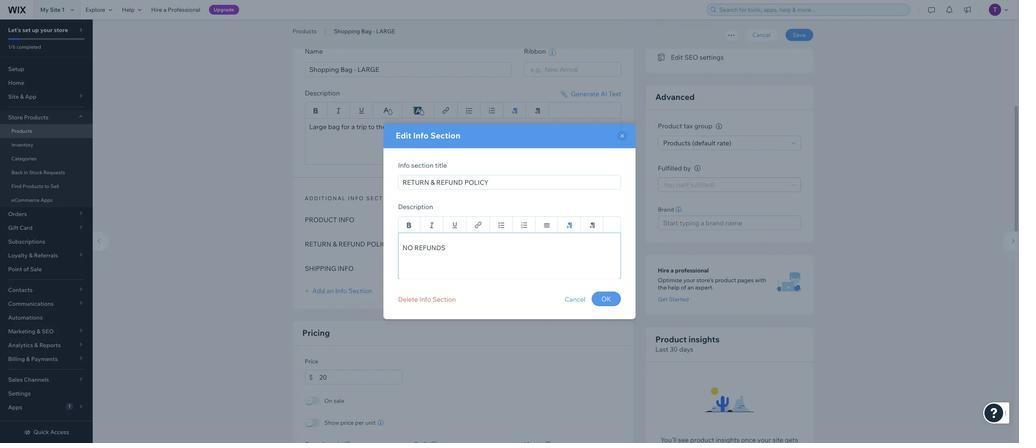 Task type: vqa. For each thing, say whether or not it's contained in the screenshot.
As inside Rename This is a preset view. To name this view, save as a new view.
no



Task type: describe. For each thing, give the bounding box(es) containing it.
let's
[[8, 26, 21, 34]]

my site 1
[[40, 6, 65, 13]]

shipping info
[[305, 265, 354, 273]]

to inside false text field
[[369, 123, 375, 131]]

stock
[[29, 170, 42, 176]]

price
[[341, 420, 354, 427]]

by
[[684, 164, 691, 172]]

brand
[[658, 206, 674, 214]]

cancel for the leftmost cancel button
[[565, 296, 586, 304]]

pages
[[738, 277, 754, 285]]

product for insights
[[656, 335, 687, 345]]

show
[[325, 420, 339, 427]]

subscriptions
[[8, 238, 45, 246]]

quick
[[33, 429, 49, 437]]

store
[[54, 26, 68, 34]]

refunds
[[415, 244, 446, 252]]

back in stock requests
[[11, 170, 65, 176]]

title
[[435, 162, 447, 170]]

0 horizontal spatial an
[[327, 287, 334, 295]]

product for tax
[[658, 122, 683, 130]]

of inside optimize your store's product pages with the help of an expert.
[[681, 285, 687, 292]]

0 vertical spatial products link
[[289, 27, 321, 35]]

categories link
[[0, 152, 93, 166]]

find products to sell link
[[0, 180, 93, 194]]

return
[[305, 240, 332, 248]]

false text field
[[305, 118, 622, 165]]

inventory link
[[0, 138, 93, 152]]

info right add
[[336, 287, 347, 295]]

get started link
[[658, 296, 689, 304]]

ok
[[602, 295, 612, 304]]

unit
[[366, 420, 376, 427]]

cancel for rightmost cancel button
[[753, 31, 771, 39]]

a inside text field
[[352, 123, 355, 131]]

return & refund policy
[[305, 240, 391, 248]]

products down product tax group
[[664, 139, 691, 147]]

get started
[[658, 296, 689, 304]]

last
[[656, 346, 669, 354]]

requests
[[44, 170, 65, 176]]

store products button
[[0, 111, 93, 125]]

info for basic
[[327, 26, 343, 33]]

inventory
[[11, 142, 33, 148]]

Select box search field
[[531, 62, 615, 76]]

find
[[11, 184, 21, 190]]

basic
[[305, 26, 325, 33]]

home link
[[0, 76, 93, 90]]

started
[[669, 296, 689, 304]]

large
[[309, 123, 327, 131]]

get
[[658, 296, 668, 304]]

delete info section
[[398, 296, 456, 304]]

products (default rate)
[[664, 139, 732, 147]]

sell
[[50, 184, 59, 190]]

products up inventory
[[11, 128, 32, 134]]

setup
[[8, 66, 24, 73]]

(self
[[676, 181, 689, 189]]

generate ai text
[[571, 90, 622, 98]]

1 horizontal spatial cancel button
[[746, 29, 778, 41]]

0 vertical spatial description
[[305, 89, 340, 97]]

x
[[429, 216, 432, 224]]

delete
[[398, 296, 418, 304]]

insights
[[689, 335, 720, 345]]

generate ai text button
[[559, 89, 622, 99]]

your inside sidebar element
[[40, 26, 53, 34]]

ecommerce apps link
[[0, 194, 93, 208]]

product insights last 30 days
[[656, 335, 720, 354]]

section inside form
[[349, 287, 372, 295]]

info for product info
[[339, 216, 355, 224]]

seo
[[685, 53, 699, 62]]

Search for tools, apps, help & more... field
[[717, 4, 908, 15]]

$
[[309, 374, 313, 382]]

bag
[[361, 28, 372, 35]]

grocery
[[388, 123, 411, 131]]

this
[[699, 37, 710, 45]]

fulfilled
[[658, 164, 682, 172]]

find products to sell
[[11, 184, 59, 190]]

sidebar element
[[0, 20, 93, 444]]

for
[[342, 123, 350, 131]]

bag
[[328, 123, 340, 131]]

info section title
[[398, 162, 447, 170]]

settings
[[700, 53, 724, 62]]

fulfilled)
[[691, 181, 716, 189]]

settings
[[8, 391, 31, 398]]

bag
[[442, 216, 456, 224]]

12" x 8" bag  cotton  natural flavors
[[419, 216, 523, 224]]

optimize
[[658, 277, 682, 285]]

of inside sidebar element
[[23, 266, 29, 273]]

upgrade
[[214, 7, 234, 13]]

back in stock requests link
[[0, 166, 93, 180]]

edit info section
[[396, 131, 461, 141]]

promote this product button
[[658, 35, 736, 47]]

categories
[[11, 156, 37, 162]]

create
[[671, 20, 692, 29]]

store products
[[8, 114, 48, 121]]

access
[[50, 429, 69, 437]]

a for hire a professional
[[671, 268, 674, 275]]

sale
[[334, 398, 344, 405]]

&
[[333, 240, 337, 248]]

products inside find products to sell link
[[23, 184, 43, 190]]

help
[[122, 6, 135, 13]]

edit for edit info section
[[396, 131, 412, 141]]

price
[[305, 358, 318, 366]]

store's
[[697, 277, 714, 285]]



Task type: locate. For each thing, give the bounding box(es) containing it.
product right this
[[712, 37, 736, 45]]

1 vertical spatial your
[[684, 277, 696, 285]]

0 horizontal spatial your
[[40, 26, 53, 34]]

hire inside hire a professional 'link'
[[151, 6, 162, 13]]

to inside find products to sell link
[[45, 184, 49, 190]]

you
[[664, 181, 675, 189]]

edit seo settings button
[[658, 52, 724, 63]]

form
[[89, 0, 1020, 444]]

info tooltip image
[[544, 442, 552, 444]]

show price per unit
[[325, 420, 376, 427]]

info
[[327, 26, 343, 33], [348, 195, 364, 202]]

cancel left ok button
[[565, 296, 586, 304]]

description up large
[[305, 89, 340, 97]]

add an info section link
[[305, 287, 372, 295]]

promote coupon image
[[658, 21, 666, 28]]

the
[[376, 123, 386, 131], [658, 285, 667, 292]]

description up 12"
[[398, 203, 433, 211]]

2 horizontal spatial a
[[671, 268, 674, 275]]

large
[[376, 28, 395, 35]]

section right store! on the left top
[[431, 131, 461, 141]]

product left pages at right bottom
[[715, 277, 737, 285]]

add
[[313, 287, 325, 295]]

the left "grocery" on the top left of the page
[[376, 123, 386, 131]]

edit left store! on the left top
[[396, 131, 412, 141]]

tax
[[684, 122, 693, 130]]

section for edit info section
[[431, 131, 461, 141]]

a up optimize
[[671, 268, 674, 275]]

create coupon
[[671, 20, 716, 29]]

hire a professional link
[[146, 0, 205, 20]]

info
[[413, 131, 429, 141], [398, 162, 410, 170], [336, 287, 347, 295], [420, 296, 431, 304]]

products link up name
[[289, 27, 321, 35]]

seo settings image
[[658, 54, 666, 61]]

info tooltip image
[[716, 124, 723, 130], [695, 166, 701, 172], [344, 442, 351, 444], [431, 442, 438, 444]]

additional info sections
[[305, 195, 400, 202]]

info right delete
[[420, 296, 431, 304]]

0 vertical spatial info
[[327, 26, 343, 33]]

point
[[8, 266, 22, 273]]

an
[[688, 285, 694, 292], [327, 287, 334, 295]]

products link
[[289, 27, 321, 35], [0, 125, 93, 138]]

product up 30
[[656, 335, 687, 345]]

0 vertical spatial the
[[376, 123, 386, 131]]

store!
[[413, 123, 430, 131]]

1 vertical spatial description
[[398, 203, 433, 211]]

of right help
[[681, 285, 687, 292]]

ecommerce
[[11, 197, 39, 203]]

1 horizontal spatial your
[[684, 277, 696, 285]]

info left sections
[[348, 195, 364, 202]]

2 vertical spatial a
[[671, 268, 674, 275]]

quick access button
[[24, 429, 69, 437]]

per
[[355, 420, 364, 427]]

to
[[369, 123, 375, 131], [45, 184, 49, 190]]

products link down store products
[[0, 125, 93, 138]]

a inside 'link'
[[164, 6, 167, 13]]

the for help
[[658, 285, 667, 292]]

on
[[325, 398, 333, 405]]

create coupon button
[[658, 19, 716, 30]]

no refunds
[[403, 244, 446, 252]]

ribbon
[[524, 47, 548, 56]]

cancel button left ok button
[[565, 292, 586, 308]]

fulfilled by
[[658, 164, 691, 172]]

additional
[[305, 195, 346, 202]]

section down shipping info
[[349, 287, 372, 295]]

info
[[339, 216, 355, 224], [338, 265, 354, 273]]

products up "ecommerce apps"
[[23, 184, 43, 190]]

e.g., Tech Specs text field
[[398, 175, 621, 190]]

0 vertical spatial product
[[712, 37, 736, 45]]

completed
[[17, 44, 41, 50]]

8"
[[434, 216, 440, 224]]

1 horizontal spatial hire
[[658, 268, 670, 275]]

1 vertical spatial product
[[715, 277, 737, 285]]

false text field
[[398, 233, 621, 280]]

0 vertical spatial info
[[339, 216, 355, 224]]

info left section at the top left of page
[[398, 162, 410, 170]]

1 vertical spatial section
[[349, 287, 372, 295]]

1 horizontal spatial to
[[369, 123, 375, 131]]

policy
[[367, 240, 391, 248]]

0 horizontal spatial description
[[305, 89, 340, 97]]

section for delete info section
[[433, 296, 456, 304]]

1 vertical spatial product
[[656, 335, 687, 345]]

cancel button left save on the right top
[[746, 29, 778, 41]]

1 vertical spatial products link
[[0, 125, 93, 138]]

0 horizontal spatial cancel button
[[565, 292, 586, 308]]

help
[[668, 285, 680, 292]]

1 horizontal spatial the
[[658, 285, 667, 292]]

1 vertical spatial cancel
[[565, 296, 586, 304]]

products up name
[[293, 28, 317, 35]]

your
[[40, 26, 53, 34], [684, 277, 696, 285]]

to left sell
[[45, 184, 49, 190]]

no
[[403, 244, 413, 252]]

on sale
[[325, 398, 344, 405]]

0 vertical spatial section
[[431, 131, 461, 141]]

1 horizontal spatial cancel
[[753, 31, 771, 39]]

expert.
[[696, 285, 714, 292]]

your down professional
[[684, 277, 696, 285]]

an inside optimize your store's product pages with the help of an expert.
[[688, 285, 694, 292]]

shopping bag - large
[[334, 28, 395, 35]]

automations
[[8, 315, 43, 322]]

0 horizontal spatial of
[[23, 266, 29, 273]]

1 horizontal spatial an
[[688, 285, 694, 292]]

0 vertical spatial cancel button
[[746, 29, 778, 41]]

(default
[[693, 139, 716, 147]]

my
[[40, 6, 49, 13]]

0 vertical spatial to
[[369, 123, 375, 131]]

1 vertical spatial info
[[338, 265, 354, 273]]

of left 'sale'
[[23, 266, 29, 273]]

help button
[[117, 0, 146, 20]]

professional
[[675, 268, 709, 275]]

a for hire a professional
[[164, 6, 167, 13]]

advanced
[[656, 92, 695, 102]]

info for shipping info
[[338, 265, 354, 273]]

cancel
[[753, 31, 771, 39], [565, 296, 586, 304]]

product left tax
[[658, 122, 683, 130]]

info for additional
[[348, 195, 364, 202]]

professional
[[168, 6, 200, 13]]

hire for hire a professional
[[151, 6, 162, 13]]

1 vertical spatial the
[[658, 285, 667, 292]]

edit
[[671, 53, 683, 62], [396, 131, 412, 141]]

1 vertical spatial a
[[352, 123, 355, 131]]

-
[[373, 28, 375, 35]]

Start typing a brand name field
[[661, 217, 799, 231]]

the inside false text field
[[376, 123, 386, 131]]

text
[[609, 90, 622, 98]]

the left help
[[658, 285, 667, 292]]

1 vertical spatial info
[[348, 195, 364, 202]]

cancel inside button
[[753, 31, 771, 39]]

hire for hire a professional
[[658, 268, 670, 275]]

0 horizontal spatial cancel
[[565, 296, 586, 304]]

1 vertical spatial cancel button
[[565, 292, 586, 308]]

0 horizontal spatial to
[[45, 184, 49, 190]]

your inside optimize your store's product pages with the help of an expert.
[[684, 277, 696, 285]]

1/6
[[8, 44, 16, 50]]

product inside product insights last 30 days
[[656, 335, 687, 345]]

name
[[305, 47, 323, 56]]

the inside optimize your store's product pages with the help of an expert.
[[658, 285, 667, 292]]

cancel left save on the right top
[[753, 31, 771, 39]]

0 horizontal spatial edit
[[396, 131, 412, 141]]

product tax group
[[658, 122, 714, 130]]

edit seo settings
[[671, 53, 724, 62]]

hire a professional
[[151, 6, 200, 13]]

0 vertical spatial edit
[[671, 53, 683, 62]]

1 horizontal spatial info
[[348, 195, 364, 202]]

product info
[[305, 216, 355, 224]]

hire a professional
[[658, 268, 709, 275]]

days
[[680, 346, 694, 354]]

0 vertical spatial a
[[164, 6, 167, 13]]

Add a product name text field
[[305, 62, 512, 77]]

product inside optimize your store's product pages with the help of an expert.
[[715, 277, 737, 285]]

info inside delete info section button
[[420, 296, 431, 304]]

1 horizontal spatial edit
[[671, 53, 683, 62]]

2 vertical spatial section
[[433, 296, 456, 304]]

1 horizontal spatial a
[[352, 123, 355, 131]]

0 horizontal spatial products link
[[0, 125, 93, 138]]

1 vertical spatial to
[[45, 184, 49, 190]]

0 horizontal spatial a
[[164, 6, 167, 13]]

info down additional info sections
[[339, 216, 355, 224]]

edit left seo
[[671, 53, 683, 62]]

refund
[[339, 240, 365, 248]]

0 vertical spatial hire
[[151, 6, 162, 13]]

0 vertical spatial cancel
[[753, 31, 771, 39]]

0 vertical spatial product
[[658, 122, 683, 130]]

0 vertical spatial your
[[40, 26, 53, 34]]

the for grocery
[[376, 123, 386, 131]]

group
[[695, 122, 713, 130]]

1 horizontal spatial description
[[398, 203, 433, 211]]

to right trip
[[369, 123, 375, 131]]

0 horizontal spatial the
[[376, 123, 386, 131]]

section inside button
[[433, 296, 456, 304]]

products right store at left top
[[24, 114, 48, 121]]

0 horizontal spatial hire
[[151, 6, 162, 13]]

a left professional
[[164, 6, 167, 13]]

sections
[[366, 195, 400, 202]]

1 vertical spatial edit
[[396, 131, 412, 141]]

edit for edit seo settings
[[671, 53, 683, 62]]

None text field
[[319, 370, 402, 385]]

apps
[[41, 197, 53, 203]]

hire right help button
[[151, 6, 162, 13]]

automations link
[[0, 311, 93, 325]]

1 vertical spatial hire
[[658, 268, 670, 275]]

hire inside form
[[658, 268, 670, 275]]

promote
[[671, 37, 697, 45]]

save
[[793, 31, 806, 39]]

products inside store products dropdown button
[[24, 114, 48, 121]]

optimize your store's product pages with the help of an expert.
[[658, 277, 767, 292]]

an left expert. on the bottom right
[[688, 285, 694, 292]]

store
[[8, 114, 23, 121]]

section right delete
[[433, 296, 456, 304]]

form containing advanced
[[89, 0, 1020, 444]]

hire up optimize
[[658, 268, 670, 275]]

generate
[[571, 90, 600, 98]]

quick access
[[33, 429, 69, 437]]

1 horizontal spatial of
[[681, 285, 687, 292]]

a right for
[[352, 123, 355, 131]]

of
[[23, 266, 29, 273], [681, 285, 687, 292]]

delete info section button
[[398, 292, 456, 308]]

info right 'basic'
[[327, 26, 343, 33]]

promote this product
[[671, 37, 736, 45]]

set
[[22, 26, 31, 34]]

0 horizontal spatial info
[[327, 26, 343, 33]]

0 vertical spatial of
[[23, 266, 29, 273]]

product inside "button"
[[712, 37, 736, 45]]

1 horizontal spatial products link
[[289, 27, 321, 35]]

coupon
[[693, 20, 716, 29]]

product
[[658, 122, 683, 130], [656, 335, 687, 345]]

info right "grocery" on the top left of the page
[[413, 131, 429, 141]]

up
[[32, 26, 39, 34]]

info up add an info section
[[338, 265, 354, 273]]

point of sale link
[[0, 263, 93, 277]]

an right add
[[327, 287, 334, 295]]

1 vertical spatial of
[[681, 285, 687, 292]]

your right up on the top left of the page
[[40, 26, 53, 34]]

edit inside button
[[671, 53, 683, 62]]

shipping
[[305, 265, 336, 273]]



